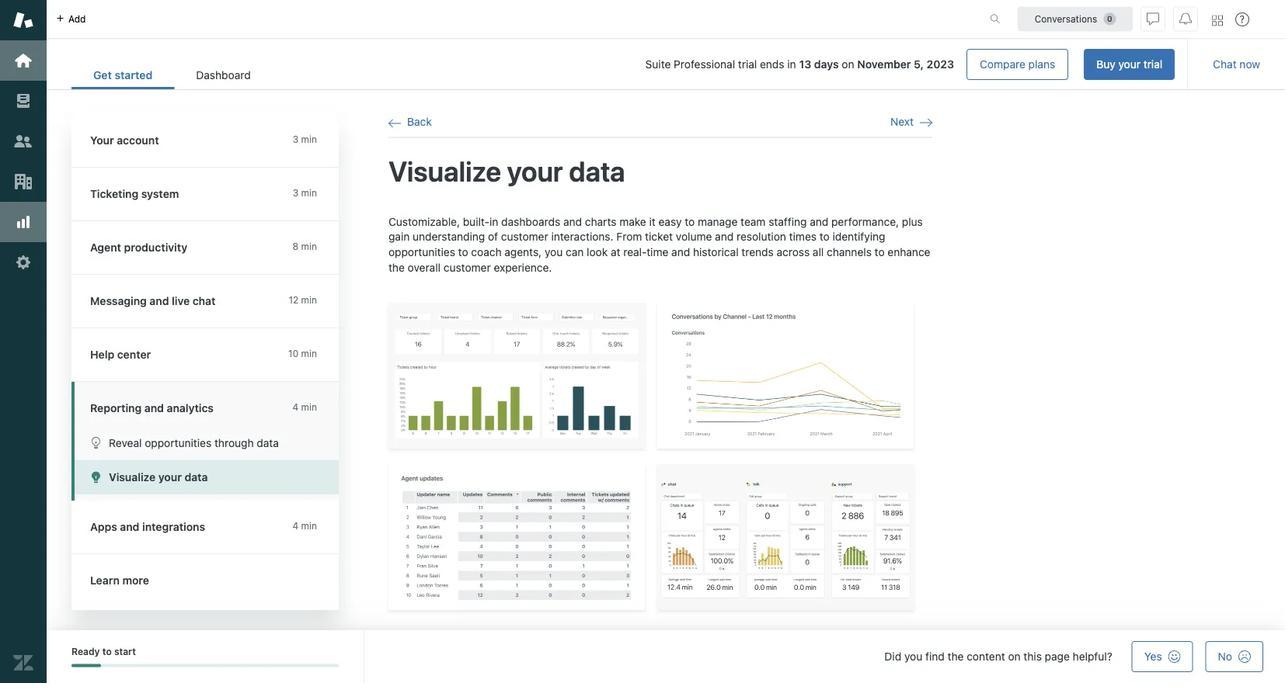 Task type: locate. For each thing, give the bounding box(es) containing it.
0 vertical spatial 4 min
[[293, 402, 317, 413]]

resolution
[[737, 230, 786, 243]]

team
[[741, 215, 766, 228]]

5 min from the top
[[301, 348, 317, 359]]

compare plans button
[[967, 49, 1068, 80]]

customizable, built-in dashboards and charts make it easy to manage team staffing and performance, plus gain understanding of customer interactions. from ticket volume and resolution times to identifying opportunities to coach agents, you can look at real-time and historical trends across all channels to enhance the overall customer experience.
[[388, 215, 930, 274]]

0 vertical spatial the
[[388, 261, 405, 274]]

2 min from the top
[[301, 188, 317, 199]]

0 vertical spatial on
[[842, 58, 854, 71]]

1 3 from the top
[[293, 134, 299, 145]]

min
[[301, 134, 317, 145], [301, 188, 317, 199], [301, 241, 317, 252], [301, 295, 317, 306], [301, 348, 317, 359], [301, 402, 317, 413], [301, 521, 317, 532]]

professional
[[674, 58, 735, 71]]

3 for account
[[293, 134, 299, 145]]

dashboard tab
[[174, 61, 273, 89]]

the right find
[[948, 651, 964, 664]]

and left live
[[150, 295, 169, 308]]

and inside heading
[[144, 402, 164, 415]]

1 vertical spatial 4
[[293, 521, 299, 532]]

0 vertical spatial opportunities
[[388, 246, 455, 259]]

tab list containing get started
[[71, 61, 273, 89]]

you
[[545, 246, 563, 259], [904, 651, 922, 664]]

customers image
[[13, 131, 33, 152]]

min for ticketing system
[[301, 188, 317, 199]]

agent productivity
[[90, 241, 187, 254]]

1 horizontal spatial data
[[257, 437, 279, 449]]

1 vertical spatial visualize your data
[[109, 471, 208, 484]]

0 vertical spatial visualize your data
[[388, 154, 625, 187]]

enhance
[[888, 246, 930, 259]]

historical
[[693, 246, 739, 259]]

2 3 min from the top
[[293, 188, 317, 199]]

3 min
[[293, 134, 317, 145], [293, 188, 317, 199]]

data down the "reveal opportunities through data"
[[185, 471, 208, 484]]

visualize your data up dashboards on the top left of the page
[[388, 154, 625, 187]]

messaging and live chat
[[90, 295, 216, 308]]

of
[[488, 230, 498, 243]]

tab list
[[71, 61, 273, 89]]

now
[[1240, 58, 1260, 71]]

1 min from the top
[[301, 134, 317, 145]]

trial
[[1144, 58, 1162, 71], [738, 58, 757, 71]]

your up dashboards on the top left of the page
[[507, 154, 563, 187]]

to down understanding at the top left of the page
[[458, 246, 468, 259]]

0 vertical spatial 3
[[293, 134, 299, 145]]

account
[[117, 134, 159, 147]]

and
[[563, 215, 582, 228], [810, 215, 828, 228], [715, 230, 734, 243], [671, 246, 690, 259], [150, 295, 169, 308], [144, 402, 164, 415], [120, 521, 139, 534]]

live team dashboard gives real-time visibility across all your channels and helps you balance staffing in the moment. image
[[657, 465, 914, 611]]

to left start
[[102, 647, 112, 658]]

1 vertical spatial customer
[[444, 261, 491, 274]]

4
[[293, 402, 299, 413], [293, 521, 299, 532]]

0 vertical spatial 3 min
[[293, 134, 317, 145]]

2 trial from the left
[[738, 58, 757, 71]]

1 horizontal spatial your
[[507, 154, 563, 187]]

trial down the "button displays agent's chat status as invisible." image
[[1144, 58, 1162, 71]]

content-title region
[[388, 153, 932, 189]]

0 horizontal spatial visualize
[[109, 471, 156, 484]]

reporting
[[90, 402, 142, 415]]

0 vertical spatial visualize
[[388, 154, 501, 187]]

the left overall
[[388, 261, 405, 274]]

your for buy your trial button
[[1118, 58, 1141, 71]]

1 horizontal spatial visualize your data
[[388, 154, 625, 187]]

content
[[967, 651, 1005, 664]]

1 vertical spatial data
[[257, 437, 279, 449]]

opportunities up overall
[[388, 246, 455, 259]]

visualize down reveal
[[109, 471, 156, 484]]

progress bar image
[[71, 665, 101, 668]]

3
[[293, 134, 299, 145], [293, 188, 299, 199]]

1 vertical spatial in
[[490, 215, 498, 228]]

4 min from the top
[[301, 295, 317, 306]]

visualize inside button
[[109, 471, 156, 484]]

0 horizontal spatial your
[[158, 471, 182, 484]]

your for content-title region
[[507, 154, 563, 187]]

0 vertical spatial in
[[787, 58, 796, 71]]

buy
[[1096, 58, 1116, 71]]

views image
[[13, 91, 33, 111]]

opportunities
[[388, 246, 455, 259], [145, 437, 211, 449]]

dashboard
[[196, 69, 251, 82]]

productivity
[[124, 241, 187, 254]]

0 horizontal spatial you
[[545, 246, 563, 259]]

did you find the content on this page helpful?
[[885, 651, 1112, 664]]

min inside reporting and analytics heading
[[301, 402, 317, 413]]

to down identifying
[[875, 246, 885, 259]]

section
[[285, 49, 1175, 80]]

0 horizontal spatial in
[[490, 215, 498, 228]]

in up of
[[490, 215, 498, 228]]

1 vertical spatial your
[[507, 154, 563, 187]]

1 horizontal spatial trial
[[1144, 58, 1162, 71]]

get
[[93, 69, 112, 82]]

4 min inside reporting and analytics heading
[[293, 402, 317, 413]]

0 vertical spatial your
[[1118, 58, 1141, 71]]

1 vertical spatial opportunities
[[145, 437, 211, 449]]

customer up the agents, at the top left
[[501, 230, 548, 243]]

1 vertical spatial 4 min
[[293, 521, 317, 532]]

help
[[90, 348, 114, 361]]

your inside content-title region
[[507, 154, 563, 187]]

0 horizontal spatial customer
[[444, 261, 491, 274]]

visualize your data inside button
[[109, 471, 208, 484]]

started
[[115, 69, 153, 82]]

1 3 min from the top
[[293, 134, 317, 145]]

your
[[90, 134, 114, 147]]

main element
[[0, 0, 47, 684]]

4 inside reporting and analytics heading
[[293, 402, 299, 413]]

in
[[787, 58, 796, 71], [490, 215, 498, 228]]

1 vertical spatial 3 min
[[293, 188, 317, 199]]

opportunities inside customizable, built-in dashboards and charts make it easy to manage team staffing and performance, plus gain understanding of customer interactions. from ticket volume and resolution times to identifying opportunities to coach agents, you can look at real-time and historical trends across all channels to enhance the overall customer experience.
[[388, 246, 455, 259]]

more
[[122, 575, 149, 587]]

dashboards
[[501, 215, 560, 228]]

on
[[842, 58, 854, 71], [1008, 651, 1021, 664]]

min for apps and integrations
[[301, 521, 317, 532]]

customer down coach on the top left of page
[[444, 261, 491, 274]]

6 min from the top
[[301, 402, 317, 413]]

0 horizontal spatial opportunities
[[145, 437, 211, 449]]

zendesk products image
[[1212, 15, 1223, 26]]

coach
[[471, 246, 502, 259]]

trial for professional
[[738, 58, 757, 71]]

get started
[[93, 69, 153, 82]]

you inside customizable, built-in dashboards and charts make it easy to manage team staffing and performance, plus gain understanding of customer interactions. from ticket volume and resolution times to identifying opportunities to coach agents, you can look at real-time and historical trends across all channels to enhance the overall customer experience.
[[545, 246, 563, 259]]

0 vertical spatial you
[[545, 246, 563, 259]]

interactions.
[[551, 230, 614, 243]]

2 horizontal spatial data
[[569, 154, 625, 187]]

on left the this
[[1008, 651, 1021, 664]]

back
[[407, 115, 432, 128]]

1 horizontal spatial on
[[1008, 651, 1021, 664]]

10 min
[[288, 348, 317, 359]]

visualize up customizable,
[[388, 154, 501, 187]]

channels
[[827, 246, 872, 259]]

3 min from the top
[[301, 241, 317, 252]]

0 vertical spatial 4
[[293, 402, 299, 413]]

7 min from the top
[[301, 521, 317, 532]]

12
[[289, 295, 299, 306]]

1 4 from the top
[[293, 402, 299, 413]]

1 vertical spatial you
[[904, 651, 922, 664]]

0 horizontal spatial the
[[388, 261, 405, 274]]

2 vertical spatial data
[[185, 471, 208, 484]]

footer containing did you find the content on this page helpful?
[[47, 631, 1285, 684]]

experience.
[[494, 261, 552, 274]]

min for help center
[[301, 348, 317, 359]]

4 for reporting and analytics
[[293, 402, 299, 413]]

apps
[[90, 521, 117, 534]]

easy
[[659, 215, 682, 228]]

start
[[114, 647, 136, 658]]

1 trial from the left
[[1144, 58, 1162, 71]]

your
[[1118, 58, 1141, 71], [507, 154, 563, 187], [158, 471, 182, 484]]

1 vertical spatial the
[[948, 651, 964, 664]]

ticketing system
[[90, 188, 179, 200]]

trial left ends
[[738, 58, 757, 71]]

1 horizontal spatial you
[[904, 651, 922, 664]]

1 horizontal spatial visualize
[[388, 154, 501, 187]]

analytics
[[167, 402, 214, 415]]

0 horizontal spatial visualize your data
[[109, 471, 208, 484]]

1 horizontal spatial opportunities
[[388, 246, 455, 259]]

to
[[685, 215, 695, 228], [820, 230, 830, 243], [458, 246, 468, 259], [875, 246, 885, 259], [102, 647, 112, 658]]

and up times
[[810, 215, 828, 228]]

next button
[[890, 115, 932, 129]]

notifications image
[[1179, 13, 1192, 25]]

0 horizontal spatial on
[[842, 58, 854, 71]]

5,
[[914, 58, 924, 71]]

data
[[569, 154, 625, 187], [257, 437, 279, 449], [185, 471, 208, 484]]

to up "all"
[[820, 230, 830, 243]]

min for agent productivity
[[301, 241, 317, 252]]

the
[[388, 261, 405, 274], [948, 651, 964, 664]]

plans
[[1028, 58, 1055, 71]]

2 3 from the top
[[293, 188, 299, 199]]

compare
[[980, 58, 1025, 71]]

10
[[288, 348, 299, 359]]

and left analytics
[[144, 402, 164, 415]]

your right buy on the top of page
[[1118, 58, 1141, 71]]

data right through
[[257, 437, 279, 449]]

1 vertical spatial 3
[[293, 188, 299, 199]]

your down the "reveal opportunities through data"
[[158, 471, 182, 484]]

2 4 from the top
[[293, 521, 299, 532]]

4 min for integrations
[[293, 521, 317, 532]]

reporting and analytics heading
[[71, 382, 339, 426]]

ends
[[760, 58, 784, 71]]

0 vertical spatial data
[[569, 154, 625, 187]]

on right days on the top of the page
[[842, 58, 854, 71]]

agents,
[[505, 246, 542, 259]]

omnichannel reporting charts let you see all the tickets created across each channel so you can understand how customers reach you. image
[[657, 303, 914, 449]]

1 4 min from the top
[[293, 402, 317, 413]]

opportunities inside "button"
[[145, 437, 211, 449]]

min for reporting and analytics
[[301, 402, 317, 413]]

times
[[789, 230, 817, 243]]

agent
[[90, 241, 121, 254]]

footer
[[47, 631, 1285, 684]]

customizable, built-in dashboards and charts make it easy to manage team staffing and performance, plus gain understanding of customer interactions. from ticket volume and resolution times to identifying opportunities to coach agents, you can look at real-time and historical trends across all channels to enhance the overall customer experience. region
[[388, 214, 932, 629]]

data up charts
[[569, 154, 625, 187]]

visualize your data down reveal
[[109, 471, 208, 484]]

in left "13"
[[787, 58, 796, 71]]

you left can
[[545, 246, 563, 259]]

zendesk support image
[[13, 10, 33, 30]]

opportunities down analytics
[[145, 437, 211, 449]]

find
[[925, 651, 945, 664]]

customer
[[501, 230, 548, 243], [444, 261, 491, 274]]

you right did
[[904, 651, 922, 664]]

November 5, 2023 text field
[[857, 58, 954, 71]]

november
[[857, 58, 911, 71]]

0 horizontal spatial data
[[185, 471, 208, 484]]

0 vertical spatial customer
[[501, 230, 548, 243]]

across
[[777, 246, 810, 259]]

1 vertical spatial visualize
[[109, 471, 156, 484]]

2 4 min from the top
[[293, 521, 317, 532]]

button displays agent's chat status as invisible. image
[[1147, 13, 1159, 25]]

3 min for your account
[[293, 134, 317, 145]]

trial inside button
[[1144, 58, 1162, 71]]

reveal opportunities through data button
[[75, 426, 339, 460]]

0 horizontal spatial trial
[[738, 58, 757, 71]]

to up volume
[[685, 215, 695, 228]]

2 vertical spatial your
[[158, 471, 182, 484]]

2 horizontal spatial your
[[1118, 58, 1141, 71]]

visualize your data
[[388, 154, 625, 187], [109, 471, 208, 484]]



Task type: describe. For each thing, give the bounding box(es) containing it.
trial for your
[[1144, 58, 1162, 71]]

and up interactions.
[[563, 215, 582, 228]]

help center
[[90, 348, 151, 361]]

trends
[[742, 246, 774, 259]]

buy your trial
[[1096, 58, 1162, 71]]

live
[[172, 295, 190, 308]]

manage
[[698, 215, 738, 228]]

chat now
[[1213, 58, 1260, 71]]

performance,
[[831, 215, 899, 228]]

yes
[[1144, 651, 1162, 664]]

organizations image
[[13, 172, 33, 192]]

visualize inside content-title region
[[388, 154, 501, 187]]

system
[[141, 188, 179, 200]]

4 for apps and integrations
[[293, 521, 299, 532]]

visualize your data button
[[75, 460, 339, 495]]

in inside customizable, built-in dashboards and charts make it easy to manage team staffing and performance, plus gain understanding of customer interactions. from ticket volume and resolution times to identifying opportunities to coach agents, you can look at real-time and historical trends across all channels to enhance the overall customer experience.
[[490, 215, 498, 228]]

yes button
[[1132, 642, 1193, 673]]

chat
[[1213, 58, 1237, 71]]

the inside customizable, built-in dashboards and charts make it easy to manage team staffing and performance, plus gain understanding of customer interactions. from ticket volume and resolution times to identifying opportunities to coach agents, you can look at real-time and historical trends across all channels to enhance the overall customer experience.
[[388, 261, 405, 274]]

time
[[647, 246, 668, 259]]

learn
[[90, 575, 120, 587]]

can
[[566, 246, 584, 259]]

through
[[214, 437, 254, 449]]

min for messaging and live chat
[[301, 295, 317, 306]]

ready
[[71, 647, 100, 658]]

ticket
[[645, 230, 673, 243]]

admin image
[[13, 253, 33, 273]]

and down manage
[[715, 230, 734, 243]]

integrations
[[142, 521, 205, 534]]

conversations
[[1035, 14, 1097, 24]]

min for your account
[[301, 134, 317, 145]]

progress-bar progress bar
[[71, 665, 339, 668]]

look
[[587, 246, 608, 259]]

charts
[[585, 215, 616, 228]]

4 min for analytics
[[293, 402, 317, 413]]

identifying
[[833, 230, 885, 243]]

back button
[[388, 115, 432, 129]]

plus
[[902, 215, 923, 228]]

data inside "button"
[[257, 437, 279, 449]]

data inside button
[[185, 471, 208, 484]]

volume
[[676, 230, 712, 243]]

team performance charts help you understand agent performance and identify opportunities for coaching your team. image
[[388, 465, 645, 611]]

learn more
[[90, 575, 149, 587]]

compare plans
[[980, 58, 1055, 71]]

no
[[1218, 651, 1232, 664]]

12 min
[[289, 295, 317, 306]]

and right apps
[[120, 521, 139, 534]]

chat now button
[[1201, 49, 1273, 80]]

1 horizontal spatial customer
[[501, 230, 548, 243]]

suite professional trial ends in 13 days on november 5, 2023
[[645, 58, 954, 71]]

days
[[814, 58, 839, 71]]

ticketing
[[90, 188, 138, 200]]

understanding
[[413, 230, 485, 243]]

apps and integrations
[[90, 521, 205, 534]]

8 min
[[293, 241, 317, 252]]

page
[[1045, 651, 1070, 664]]

reveal opportunities through data
[[109, 437, 279, 449]]

support dashboard gives key insights about your ticket volumes, busiest times, and how efficiently agents solve them. image
[[388, 303, 645, 449]]

add button
[[47, 0, 95, 38]]

1 horizontal spatial the
[[948, 651, 964, 664]]

8
[[293, 241, 299, 252]]

data inside content-title region
[[569, 154, 625, 187]]

chat
[[192, 295, 216, 308]]

built-
[[463, 215, 490, 228]]

1 vertical spatial on
[[1008, 651, 1021, 664]]

overall
[[408, 261, 441, 274]]

gain
[[388, 230, 410, 243]]

3 min for ticketing system
[[293, 188, 317, 199]]

did
[[885, 651, 901, 664]]

customizable,
[[388, 215, 460, 228]]

buy your trial button
[[1084, 49, 1175, 80]]

conversations button
[[1018, 7, 1133, 31]]

1 horizontal spatial in
[[787, 58, 796, 71]]

get started image
[[13, 51, 33, 71]]

learn more button
[[71, 555, 336, 608]]

no button
[[1206, 642, 1263, 673]]

add
[[68, 14, 86, 24]]

get help image
[[1235, 12, 1249, 26]]

section containing compare plans
[[285, 49, 1175, 80]]

all
[[813, 246, 824, 259]]

helpful?
[[1073, 651, 1112, 664]]

next
[[890, 115, 914, 128]]

visualize your data inside content-title region
[[388, 154, 625, 187]]

reporting image
[[13, 212, 33, 232]]

real-
[[623, 246, 647, 259]]

suite
[[645, 58, 671, 71]]

center
[[117, 348, 151, 361]]

3 for system
[[293, 188, 299, 199]]

staffing
[[769, 215, 807, 228]]

zendesk image
[[13, 653, 33, 674]]

make
[[619, 215, 646, 228]]

your account
[[90, 134, 159, 147]]

reveal
[[109, 437, 142, 449]]

13
[[799, 58, 811, 71]]

messaging
[[90, 295, 147, 308]]

reporting and analytics
[[90, 402, 214, 415]]

ready to start
[[71, 647, 136, 658]]

and down volume
[[671, 246, 690, 259]]

2023
[[927, 58, 954, 71]]



Task type: vqa. For each thing, say whether or not it's contained in the screenshot.
right Use
no



